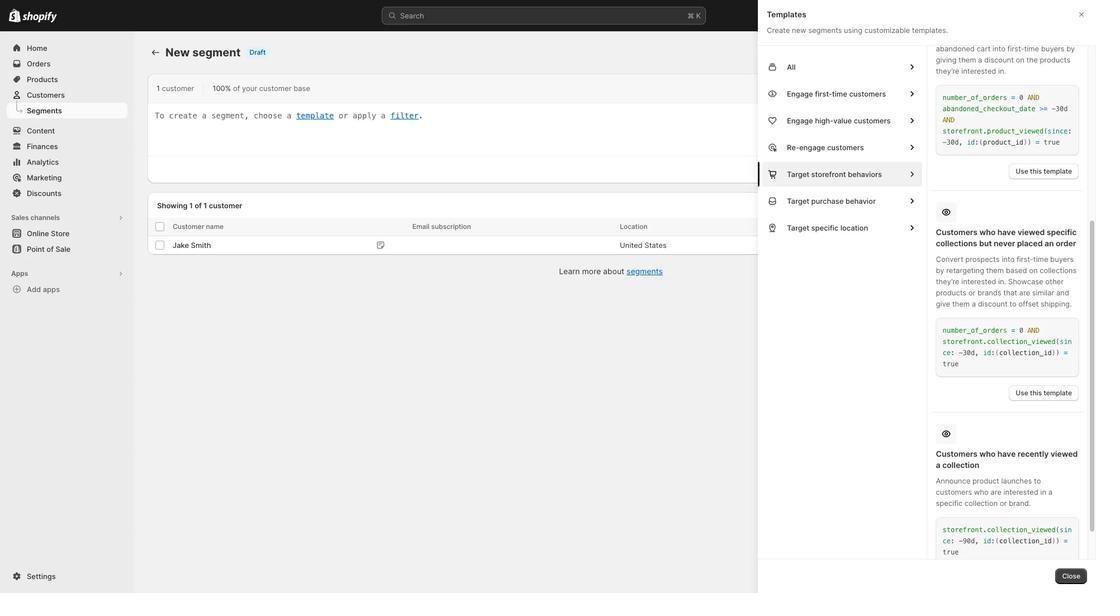 Task type: vqa. For each thing, say whether or not it's contained in the screenshot.
collection to the bottom
yes



Task type: describe. For each thing, give the bounding box(es) containing it.
segments
[[27, 106, 62, 115]]

showing 1 of 1 customer
[[157, 201, 242, 210]]

discounts link
[[7, 186, 128, 201]]

abandoned
[[936, 44, 975, 53]]

collection inside announce product launches to customers who are interested in a specific collection or brand.
[[965, 499, 998, 508]]

= down shipping.
[[1064, 350, 1068, 357]]

target storefront behaviors button
[[763, 162, 922, 187]]

into inside convert prospects into first-time buyers by retargeting them based on collections they're interested in. showcase other products or brands that are similar and give them a discount to offset shipping.
[[1002, 255, 1015, 264]]

this for first use this template button from the bottom of the page
[[1031, 389, 1042, 398]]

apps
[[43, 285, 60, 294]]

storefront
[[812, 170, 846, 179]]

that
[[1004, 289, 1018, 298]]

-90d ,
[[959, 538, 980, 546]]

2 horizontal spatial customer
[[259, 84, 292, 93]]

target purchase behavior
[[787, 197, 876, 206]]

about
[[603, 267, 625, 276]]

using
[[844, 26, 863, 35]]

1 collection_id from the top
[[1000, 350, 1052, 357]]

location
[[620, 223, 648, 231]]

2 ce from the top
[[943, 538, 951, 546]]

target specific location
[[787, 224, 869, 233]]

draft
[[250, 48, 266, 56]]

location
[[841, 224, 869, 233]]

them inside convert high-intent prospects who have abandoned cart into first-time buyers by giving them a discount on the products they're interested in.
[[959, 55, 977, 64]]

100% of your customer base
[[213, 84, 310, 93]]

close
[[1063, 573, 1081, 581]]

base
[[294, 84, 310, 93]]

convert for abandoned
[[936, 33, 964, 42]]

who inside "customers who have recently viewed a collection"
[[980, 450, 996, 459]]

engage high-value customers button
[[763, 108, 922, 133]]

add apps button
[[7, 282, 128, 298]]

specific inside announce product launches to customers who are interested in a specific collection or brand.
[[936, 499, 963, 508]]

0 vertical spatial id
[[967, 139, 976, 147]]

have for viewed
[[998, 228, 1016, 237]]

first- inside convert prospects into first-time buyers by retargeting them based on collections they're interested in. showcase other products or brands that are similar and give them a discount to offset shipping.
[[1017, 255, 1034, 264]]

0 vertical spatial ,
[[959, 139, 963, 147]]

2 sin ce from the top
[[943, 527, 1072, 546]]

discounts
[[27, 189, 62, 198]]

by inside convert high-intent prospects who have abandoned cart into first-time buyers by giving them a discount on the products they're interested in.
[[1067, 44, 1076, 53]]

product_id
[[984, 139, 1024, 147]]

customers inside announce product launches to customers who are interested in a specific collection or brand.
[[936, 488, 973, 497]]

viewed inside customers who have viewed specific collections but never placed an order
[[1018, 228, 1045, 237]]

1 vertical spatial id
[[984, 350, 992, 357]]

2 vertical spatial id
[[984, 538, 992, 546]]

sales channels button
[[7, 210, 128, 226]]

90d
[[963, 538, 976, 546]]

templates.
[[913, 26, 949, 35]]

email
[[413, 223, 430, 231]]

more
[[582, 267, 601, 276]]

0 vertical spatial segments
[[809, 26, 842, 35]]

0 vertical spatial true
[[1044, 139, 1060, 147]]

customers who have viewed specific collections but never placed an order
[[936, 228, 1077, 248]]

brand.
[[1009, 499, 1031, 508]]

2 sin from the top
[[1060, 527, 1072, 535]]

retargeting
[[947, 266, 985, 275]]

create
[[767, 26, 790, 35]]

storefront.product_viewed
[[943, 128, 1044, 135]]

products inside convert high-intent prospects who have abandoned cart into first-time buyers by giving them a discount on the products they're interested in.
[[1040, 55, 1071, 64]]

home link
[[7, 40, 128, 56]]

sales channels
[[11, 214, 60, 222]]

subscription
[[431, 223, 471, 231]]

apps
[[11, 270, 28, 278]]

interested inside convert high-intent prospects who have abandoned cart into first-time buyers by giving them a discount on the products they're interested in.
[[962, 67, 997, 75]]

convert prospects into first-time buyers by retargeting them based on collections they're interested in. showcase other products or brands that are similar and give them a discount to offset shipping.
[[936, 255, 1077, 309]]

home
[[27, 44, 47, 53]]

segment
[[192, 46, 241, 59]]

2 vertical spatial true
[[943, 549, 959, 557]]

who inside convert high-intent prospects who have abandoned cart into first-time buyers by giving them a discount on the products they're interested in.
[[1042, 33, 1057, 42]]

1 storefront.collection_viewed ( from the top
[[943, 338, 1060, 346]]

or inside announce product launches to customers who are interested in a specific collection or brand.
[[1000, 499, 1007, 508]]

to inside convert prospects into first-time buyers by retargeting them based on collections they're interested in. showcase other products or brands that are similar and give them a discount to offset shipping.
[[1010, 300, 1017, 309]]

jake smith link
[[173, 240, 211, 251]]

but
[[980, 239, 992, 248]]

launches
[[1002, 477, 1033, 486]]

announce product launches to customers who are interested in a specific collection or brand.
[[936, 477, 1053, 508]]

time inside convert high-intent prospects who have abandoned cart into first-time buyers by giving them a discount on the products they're interested in.
[[1025, 44, 1040, 53]]

0 horizontal spatial segments
[[627, 267, 663, 276]]

channels
[[30, 214, 60, 222]]

interested inside announce product launches to customers who are interested in a specific collection or brand.
[[1004, 488, 1039, 497]]

1 sin from the top
[[1060, 338, 1072, 346]]

sales
[[11, 214, 29, 222]]

convert for by
[[936, 255, 964, 264]]

jake smith
[[173, 241, 211, 250]]

1 customer
[[157, 84, 194, 93]]

learn
[[559, 267, 580, 276]]

collection inside "customers who have recently viewed a collection"
[[943, 461, 980, 470]]

use for first use this template button from the bottom of the page
[[1016, 389, 1029, 398]]

2 storefront.collection_viewed ( from the top
[[943, 527, 1060, 535]]

based
[[1006, 266, 1028, 275]]

1 vertical spatial them
[[987, 266, 1004, 275]]

1 horizontal spatial 1
[[189, 201, 193, 210]]

re-engage customers
[[787, 143, 864, 152]]

customers for customers who have viewed specific collections but never placed an order
[[936, 228, 978, 237]]

into inside convert high-intent prospects who have abandoned cart into first-time buyers by giving them a discount on the products they're interested in.
[[993, 44, 1006, 53]]

offset
[[1019, 300, 1039, 309]]

a inside announce product launches to customers who are interested in a specific collection or brand.
[[1049, 488, 1053, 497]]

new segment
[[166, 46, 241, 59]]

brands
[[978, 289, 1002, 298]]

0 horizontal spatial customer
[[162, 84, 194, 93]]

first- inside convert high-intent prospects who have abandoned cart into first-time buyers by giving them a discount on the products they're interested in.
[[1008, 44, 1025, 53]]

1 use this template button from the top
[[1010, 164, 1079, 180]]

template for first use this template button from the bottom of the page
[[1044, 389, 1073, 398]]

customizable
[[865, 26, 911, 35]]

giving
[[936, 55, 957, 64]]

0 for storefront.collection_viewed
[[1020, 327, 1024, 335]]

engage first-time customers button
[[763, 82, 922, 106]]

2 id : ( collection_id ) ) from the top
[[984, 538, 1060, 546]]

k
[[697, 11, 701, 20]]

2 storefront.collection_viewed from the top
[[943, 527, 1056, 535]]

have inside convert high-intent prospects who have abandoned cart into first-time buyers by giving them a discount on the products they're interested in.
[[1059, 33, 1075, 42]]

shopify image
[[23, 12, 57, 23]]

1 vertical spatial true
[[943, 361, 959, 369]]

order
[[1056, 239, 1077, 248]]

jake
[[173, 241, 189, 250]]

2 horizontal spatial 1
[[204, 201, 207, 210]]

discount inside convert high-intent prospects who have abandoned cart into first-time buyers by giving them a discount on the products they're interested in.
[[985, 55, 1014, 64]]

customers right value
[[854, 116, 891, 125]]

they're inside convert prospects into first-time buyers by retargeting them based on collections they're interested in. showcase other products or brands that are similar and give them a discount to offset shipping.
[[936, 277, 960, 286]]

showing
[[157, 201, 188, 210]]

target storefront behaviors
[[787, 170, 883, 179]]

all
[[787, 63, 796, 72]]

re-
[[787, 143, 800, 152]]

create new segments using customizable templates.
[[767, 26, 949, 35]]

customers down value
[[828, 143, 864, 152]]

1 horizontal spatial 30d
[[963, 350, 976, 357]]

intent
[[984, 33, 1004, 42]]

purchase
[[812, 197, 844, 206]]

customers for customers who have recently viewed a collection
[[936, 450, 978, 459]]

in. inside convert prospects into first-time buyers by retargeting them based on collections they're interested in. showcase other products or brands that are similar and give them a discount to offset shipping.
[[999, 277, 1007, 286]]

product
[[973, 477, 1000, 486]]

cart
[[977, 44, 991, 53]]

1 vertical spatial and
[[943, 116, 955, 124]]

number_of_orders for ,
[[943, 327, 1008, 335]]

⌘ k
[[688, 11, 701, 20]]

they're inside convert high-intent prospects who have abandoned cart into first-time buyers by giving them a discount on the products they're interested in.
[[936, 67, 960, 75]]

never
[[994, 239, 1016, 248]]

all button
[[763, 55, 922, 79]]

0 horizontal spatial 30d
[[947, 139, 959, 147]]

target purchase behavior button
[[763, 189, 922, 214]]

showcase
[[1009, 277, 1044, 286]]

target for target storefront behaviors
[[787, 170, 810, 179]]

id : ( product_id ) )
[[967, 139, 1032, 147]]

and for storefront.collection_viewed
[[1028, 327, 1040, 335]]



Task type: locate. For each thing, give the bounding box(es) containing it.
your
[[242, 84, 257, 93]]

prospects down but
[[966, 255, 1000, 264]]

they're
[[936, 67, 960, 75], [936, 277, 960, 286]]

time up engage high-value customers
[[833, 89, 848, 98]]

2 in. from the top
[[999, 277, 1007, 286]]

0 vertical spatial have
[[1059, 33, 1075, 42]]

interested up brands
[[962, 277, 997, 286]]

add
[[27, 285, 41, 294]]

30d
[[1056, 105, 1068, 113], [947, 139, 959, 147], [963, 350, 976, 357]]

to
[[1010, 300, 1017, 309], [1035, 477, 1042, 486]]

collection down product
[[965, 499, 998, 508]]

viewed inside "customers who have recently viewed a collection"
[[1051, 450, 1078, 459]]

1 horizontal spatial by
[[1067, 44, 1076, 53]]

re-engage customers button
[[763, 135, 922, 160]]

customers inside 'link'
[[27, 91, 65, 100]]

time inside button
[[833, 89, 848, 98]]

1 vertical spatial customers
[[936, 228, 978, 237]]

1 vertical spatial to
[[1035, 477, 1042, 486]]

2 this from the top
[[1031, 389, 1042, 398]]

0 vertical spatial use
[[1016, 167, 1029, 176]]

who inside customers who have viewed specific collections but never placed an order
[[980, 228, 996, 237]]

in. down intent
[[999, 67, 1007, 75]]

them down abandoned
[[959, 55, 977, 64]]

interested
[[962, 67, 997, 75], [962, 277, 997, 286], [1004, 488, 1039, 497]]

engage for engage high-value customers
[[787, 116, 814, 125]]

on inside convert prospects into first-time buyers by retargeting them based on collections they're interested in. showcase other products or brands that are similar and give them a discount to offset shipping.
[[1030, 266, 1038, 275]]

who down product
[[975, 488, 989, 497]]

in. inside convert high-intent prospects who have abandoned cart into first-time buyers by giving them a discount on the products they're interested in.
[[999, 67, 1007, 75]]

prospects up the
[[1006, 33, 1040, 42]]

high- up cart
[[966, 33, 984, 42]]

1 template from the top
[[1044, 167, 1073, 176]]

0 vertical spatial time
[[1025, 44, 1040, 53]]

customers inside customers who have viewed specific collections but never placed an order
[[936, 228, 978, 237]]

1 vertical spatial prospects
[[966, 255, 1000, 264]]

new
[[792, 26, 807, 35]]

into up the based
[[1002, 255, 1015, 264]]

high- for value
[[815, 116, 834, 125]]

:
[[1068, 128, 1072, 135], [976, 139, 980, 147], [951, 350, 955, 357], [992, 350, 996, 357], [951, 538, 955, 546], [992, 538, 996, 546]]

2 vertical spatial them
[[953, 300, 970, 309]]

0 horizontal spatial prospects
[[966, 255, 1000, 264]]

1 vertical spatial template
[[1044, 389, 1073, 398]]

1 id : ( collection_id ) ) from the top
[[984, 350, 1060, 357]]

customer right your
[[259, 84, 292, 93]]

target specific location button
[[763, 216, 922, 240]]

a right give
[[972, 300, 977, 309]]

first- up the based
[[1017, 255, 1034, 264]]

segments
[[809, 26, 842, 35], [627, 267, 663, 276]]

on inside convert high-intent prospects who have abandoned cart into first-time buyers by giving them a discount on the products they're interested in.
[[1016, 55, 1025, 64]]

0 horizontal spatial specific
[[812, 224, 839, 233]]

2 number_of_orders from the top
[[943, 327, 1008, 335]]

settings
[[27, 573, 56, 582]]

target
[[787, 170, 810, 179], [787, 197, 810, 206], [787, 224, 810, 233]]

customer down new
[[162, 84, 194, 93]]

customers up announce
[[936, 450, 978, 459]]

storefront.collection_viewed down 'offset'
[[943, 338, 1056, 346]]

0 vertical spatial products
[[1040, 55, 1071, 64]]

1 vertical spatial ce
[[943, 538, 951, 546]]

in. up that
[[999, 277, 1007, 286]]

time down an
[[1034, 255, 1049, 264]]

engage for engage first-time customers
[[787, 89, 814, 98]]

collections up the other
[[1040, 266, 1077, 275]]

0 up abandoned_checkout_date
[[1020, 94, 1024, 102]]

specific up order
[[1047, 228, 1077, 237]]

give
[[936, 300, 951, 309]]

storefront.product_viewed ( since :
[[943, 128, 1072, 135]]

1 vertical spatial collection
[[965, 499, 998, 508]]

= up close
[[1064, 538, 1068, 546]]

a inside "customers who have recently viewed a collection"
[[936, 461, 941, 470]]

into down intent
[[993, 44, 1006, 53]]

high- inside button
[[815, 116, 834, 125]]

0 vertical spatial number_of_orders
[[943, 94, 1008, 102]]

1 vertical spatial viewed
[[1051, 450, 1078, 459]]

2 they're from the top
[[936, 277, 960, 286]]

2 engage from the top
[[787, 116, 814, 125]]

use
[[1016, 167, 1029, 176], [1016, 389, 1029, 398]]

1 horizontal spatial specific
[[936, 499, 963, 508]]

2 target from the top
[[787, 197, 810, 206]]

template for 1st use this template button
[[1044, 167, 1073, 176]]

0 horizontal spatial 1
[[157, 84, 160, 93]]

announce
[[936, 477, 971, 486]]

customers down announce
[[936, 488, 973, 497]]

convert up abandoned
[[936, 33, 964, 42]]

placed
[[1018, 239, 1043, 248]]

storefront.collection_viewed ( down 'offset'
[[943, 338, 1060, 346]]

customers for customers
[[27, 91, 65, 100]]

a inside convert high-intent prospects who have abandoned cart into first-time buyers by giving them a discount on the products they're interested in.
[[979, 55, 983, 64]]

collection up announce
[[943, 461, 980, 470]]

and
[[1057, 289, 1070, 298]]

customers inside "customers who have recently viewed a collection"
[[936, 450, 978, 459]]

engage high-value customers
[[787, 116, 891, 125]]

0 vertical spatial into
[[993, 44, 1006, 53]]

since
[[1048, 128, 1068, 135]]

1 vertical spatial sin ce
[[943, 527, 1072, 546]]

a right in
[[1049, 488, 1053, 497]]

2 vertical spatial target
[[787, 224, 810, 233]]

on up showcase
[[1030, 266, 1038, 275]]

1 vertical spatial buyers
[[1051, 255, 1074, 264]]

buyers inside convert prospects into first-time buyers by retargeting them based on collections they're interested in. showcase other products or brands that are similar and give them a discount to offset shipping.
[[1051, 255, 1074, 264]]

spent
[[929, 223, 948, 231]]

new
[[166, 46, 190, 59]]

viewed
[[1018, 228, 1045, 237], [1051, 450, 1078, 459]]

1 horizontal spatial prospects
[[1006, 33, 1040, 42]]

1 vertical spatial they're
[[936, 277, 960, 286]]

products inside convert prospects into first-time buyers by retargeting them based on collections they're interested in. showcase other products or brands that are similar and give them a discount to offset shipping.
[[936, 289, 967, 298]]

3 target from the top
[[787, 224, 810, 233]]

0 vertical spatial high-
[[966, 33, 984, 42]]

id : ( collection_id ) ) down 'offset'
[[984, 350, 1060, 357]]

engage up re-
[[787, 116, 814, 125]]

abandoned_checkout_date
[[943, 105, 1036, 113]]

target inside target specific location button
[[787, 224, 810, 233]]

1 this from the top
[[1031, 167, 1042, 176]]

prospects inside convert high-intent prospects who have abandoned cart into first-time buyers by giving them a discount on the products they're interested in.
[[1006, 33, 1040, 42]]

customers up segments
[[27, 91, 65, 100]]

0 horizontal spatial of
[[195, 201, 202, 210]]

1 horizontal spatial are
[[1020, 289, 1031, 298]]

2 horizontal spatial 30d
[[1056, 105, 1068, 113]]

sin ce down brand.
[[943, 527, 1072, 546]]

target inside target purchase behavior button
[[787, 197, 810, 206]]

customers who have recently viewed a collection
[[936, 450, 1078, 470]]

who right intent
[[1042, 33, 1057, 42]]

high- up re-engage customers
[[815, 116, 834, 125]]

target down "target purchase behavior"
[[787, 224, 810, 233]]

them right give
[[953, 300, 970, 309]]

collections inside customers who have viewed specific collections but never placed an order
[[936, 239, 978, 248]]

collection
[[943, 461, 980, 470], [965, 499, 998, 508]]

0 vertical spatial id : ( collection_id ) )
[[984, 350, 1060, 357]]

2 template from the top
[[1044, 389, 1073, 398]]

0 vertical spatial ce
[[943, 350, 951, 357]]

0 vertical spatial storefront.collection_viewed (
[[943, 338, 1060, 346]]

0 vertical spatial target
[[787, 170, 810, 179]]

engage down "all"
[[787, 89, 814, 98]]

other
[[1046, 277, 1064, 286]]

convert inside convert high-intent prospects who have abandoned cart into first-time buyers by giving them a discount on the products they're interested in.
[[936, 33, 964, 42]]

0 horizontal spatial by
[[936, 266, 945, 275]]

customer up smith
[[209, 201, 242, 210]]

by inside convert prospects into first-time buyers by retargeting them based on collections they're interested in. showcase other products or brands that are similar and give them a discount to offset shipping.
[[936, 266, 945, 275]]

1 horizontal spatial high-
[[966, 33, 984, 42]]

storefront.collection_viewed up the -90d ,
[[943, 527, 1056, 535]]

1 horizontal spatial segments
[[809, 26, 842, 35]]

number_of_orders up abandoned_checkout_date
[[943, 94, 1008, 102]]

first- up engage high-value customers
[[815, 89, 833, 98]]

number_of_orders down brands
[[943, 327, 1008, 335]]

to up in
[[1035, 477, 1042, 486]]

specific down announce
[[936, 499, 963, 508]]

1 use from the top
[[1016, 167, 1029, 176]]

viewed up the placed
[[1018, 228, 1045, 237]]

convert high-intent prospects who have abandoned cart into first-time buyers by giving them a discount on the products they're interested in.
[[936, 33, 1076, 75]]

0 vertical spatial customers
[[27, 91, 65, 100]]

similar
[[1033, 289, 1055, 298]]

convert
[[936, 33, 964, 42], [936, 255, 964, 264]]

0 vertical spatial collections
[[936, 239, 978, 248]]

high- inside convert high-intent prospects who have abandoned cart into first-time buyers by giving them a discount on the products they're interested in.
[[966, 33, 984, 42]]

sin ce down 'offset'
[[943, 338, 1072, 357]]

0 vertical spatial viewed
[[1018, 228, 1045, 237]]

2 use this template button from the top
[[1010, 386, 1079, 402]]

2 vertical spatial 30d
[[963, 350, 976, 357]]

0 vertical spatial use this template
[[1016, 167, 1073, 176]]

= up abandoned_checkout_date
[[1012, 94, 1016, 102]]

are down showcase
[[1020, 289, 1031, 298]]

interested inside convert prospects into first-time buyers by retargeting them based on collections they're interested in. showcase other products or brands that are similar and give them a discount to offset shipping.
[[962, 277, 997, 286]]

2 vertical spatial first-
[[1017, 255, 1034, 264]]

discount down cart
[[985, 55, 1014, 64]]

2 vertical spatial ,
[[976, 538, 980, 546]]

0 for abandoned_checkout_date
[[1020, 94, 1024, 102]]

1 horizontal spatial on
[[1030, 266, 1038, 275]]

smith
[[191, 241, 211, 250]]

a inside convert prospects into first-time buyers by retargeting them based on collections they're interested in. showcase other products or brands that are similar and give them a discount to offset shipping.
[[972, 300, 977, 309]]

0 vertical spatial this
[[1031, 167, 1042, 176]]

0 vertical spatial discount
[[985, 55, 1014, 64]]

apps button
[[7, 266, 128, 282]]

0 vertical spatial are
[[1020, 289, 1031, 298]]

collection_id
[[1000, 350, 1052, 357], [1000, 538, 1052, 546]]

1 vertical spatial on
[[1030, 266, 1038, 275]]

1
[[157, 84, 160, 93], [189, 201, 193, 210], [204, 201, 207, 210]]

2 use from the top
[[1016, 389, 1029, 398]]

0 vertical spatial of
[[233, 84, 240, 93]]

engage
[[800, 143, 826, 152]]

amount spent
[[902, 223, 948, 231]]

use this template
[[1016, 167, 1073, 176], [1016, 389, 1073, 398]]

1 vertical spatial engage
[[787, 116, 814, 125]]

2 vertical spatial customers
[[936, 450, 978, 459]]

on left the
[[1016, 55, 1025, 64]]

them left the based
[[987, 266, 1004, 275]]

customers up retargeting
[[936, 228, 978, 237]]

collections down spent
[[936, 239, 978, 248]]

2 vertical spatial and
[[1028, 327, 1040, 335]]

prospects inside convert prospects into first-time buyers by retargeting them based on collections they're interested in. showcase other products or brands that are similar and give them a discount to offset shipping.
[[966, 255, 1000, 264]]

id : ( collection_id ) ) down brand.
[[984, 538, 1060, 546]]

0 vertical spatial prospects
[[1006, 33, 1040, 42]]

of right showing
[[195, 201, 202, 210]]

a up announce
[[936, 461, 941, 470]]

0 vertical spatial engage
[[787, 89, 814, 98]]

templates
[[767, 10, 807, 19]]

interested up brand.
[[1004, 488, 1039, 497]]

segments down the united states at the top right
[[627, 267, 663, 276]]

learn more about segments
[[559, 267, 663, 276]]

discount down brands
[[979, 300, 1008, 309]]

1 vertical spatial number_of_orders
[[943, 327, 1008, 335]]

discount inside convert prospects into first-time buyers by retargeting them based on collections they're interested in. showcase other products or brands that are similar and give them a discount to offset shipping.
[[979, 300, 1008, 309]]

value
[[834, 116, 852, 125]]

convert inside convert prospects into first-time buyers by retargeting them based on collections they're interested in. showcase other products or brands that are similar and give them a discount to offset shipping.
[[936, 255, 964, 264]]

they're down retargeting
[[936, 277, 960, 286]]

products right the
[[1040, 55, 1071, 64]]

1 vertical spatial storefront.collection_viewed (
[[943, 527, 1060, 535]]

1 they're from the top
[[936, 67, 960, 75]]

id
[[967, 139, 976, 147], [984, 350, 992, 357], [984, 538, 992, 546]]

to inside announce product launches to customers who are interested in a specific collection or brand.
[[1035, 477, 1042, 486]]

this for 1st use this template button
[[1031, 167, 1042, 176]]

sin up close
[[1060, 527, 1072, 535]]

orders
[[790, 223, 812, 231]]

target inside target storefront behaviors button
[[787, 170, 810, 179]]

1 vertical spatial 0
[[1020, 327, 1024, 335]]

they're down giving
[[936, 67, 960, 75]]

who up but
[[980, 228, 996, 237]]

1 horizontal spatial collections
[[1040, 266, 1077, 275]]

1 vertical spatial first-
[[815, 89, 833, 98]]

,
[[959, 139, 963, 147], [976, 350, 980, 357], [976, 538, 980, 546]]

0 vertical spatial storefront.collection_viewed
[[943, 338, 1056, 346]]

0 vertical spatial template
[[1044, 167, 1073, 176]]

engage
[[787, 89, 814, 98], [787, 116, 814, 125]]

100%
[[213, 84, 231, 93]]

1 vertical spatial segments
[[627, 267, 663, 276]]

0 vertical spatial 30d
[[1056, 105, 1068, 113]]

-
[[1052, 105, 1056, 113], [943, 139, 947, 147], [959, 350, 963, 357], [959, 538, 963, 546]]

1 horizontal spatial customer
[[209, 201, 242, 210]]

2 convert from the top
[[936, 255, 964, 264]]

and for abandoned_checkout_date
[[1028, 94, 1040, 102]]

0 vertical spatial use this template button
[[1010, 164, 1079, 180]]

have inside "customers who have recently viewed a collection"
[[998, 450, 1016, 459]]

0 horizontal spatial high-
[[815, 116, 834, 125]]

1 target from the top
[[787, 170, 810, 179]]

1 use this template from the top
[[1016, 167, 1073, 176]]

1 vertical spatial discount
[[979, 300, 1008, 309]]

who inside announce product launches to customers who are interested in a specific collection or brand.
[[975, 488, 989, 497]]

time inside convert prospects into first-time buyers by retargeting them based on collections they're interested in. showcase other products or brands that are similar and give them a discount to offset shipping.
[[1034, 255, 1049, 264]]

0 down 'offset'
[[1020, 327, 1024, 335]]

-30d ,
[[943, 139, 963, 147], [959, 350, 980, 357]]

or left brand.
[[1000, 499, 1007, 508]]

1 convert from the top
[[936, 33, 964, 42]]

1 engage from the top
[[787, 89, 814, 98]]

buyers inside convert high-intent prospects who have abandoned cart into first-time buyers by giving them a discount on the products they're interested in.
[[1042, 44, 1065, 53]]

1 vertical spatial -30d ,
[[959, 350, 980, 357]]

behavior
[[846, 197, 876, 206]]

customers
[[850, 89, 886, 98], [854, 116, 891, 125], [828, 143, 864, 152], [936, 488, 973, 497]]

prospects
[[1006, 33, 1040, 42], [966, 255, 1000, 264]]

target for target purchase behavior
[[787, 197, 810, 206]]

alert
[[148, 157, 166, 183]]

1 horizontal spatial of
[[233, 84, 240, 93]]

0 horizontal spatial products
[[936, 289, 967, 298]]

1 vertical spatial products
[[936, 289, 967, 298]]

number_of_orders for and
[[943, 94, 1008, 102]]

use for 1st use this template button
[[1016, 167, 1029, 176]]

customers link
[[7, 87, 128, 103]]

and down abandoned_checkout_date
[[943, 116, 955, 124]]

or left brands
[[969, 289, 976, 298]]

target up orders
[[787, 197, 810, 206]]

0 horizontal spatial viewed
[[1018, 228, 1045, 237]]

who up product
[[980, 450, 996, 459]]

1 horizontal spatial products
[[1040, 55, 1071, 64]]

1 storefront.collection_viewed from the top
[[943, 338, 1056, 346]]

or
[[969, 289, 976, 298], [1000, 499, 1007, 508]]

1 0 from the top
[[1020, 94, 1024, 102]]

or inside convert prospects into first-time buyers by retargeting them based on collections they're interested in. showcase other products or brands that are similar and give them a discount to offset shipping.
[[969, 289, 976, 298]]

shipping.
[[1041, 300, 1072, 309]]

1 vertical spatial ,
[[976, 350, 980, 357]]

ce down give
[[943, 350, 951, 357]]

2 use this template from the top
[[1016, 389, 1073, 398]]

0 horizontal spatial to
[[1010, 300, 1017, 309]]

collections inside convert prospects into first-time buyers by retargeting them based on collections they're interested in. showcase other products or brands that are similar and give them a discount to offset shipping.
[[1040, 266, 1077, 275]]

a down cart
[[979, 55, 983, 64]]

have for recently
[[998, 450, 1016, 459]]

sin
[[1060, 338, 1072, 346], [1060, 527, 1072, 535]]

1 vertical spatial use this template
[[1016, 389, 1073, 398]]

target down re-
[[787, 170, 810, 179]]

of left your
[[233, 84, 240, 93]]

convert up retargeting
[[936, 255, 964, 264]]

and down 'offset'
[[1028, 327, 1040, 335]]

have inside customers who have viewed specific collections but never placed an order
[[998, 228, 1016, 237]]

first- right cart
[[1008, 44, 1025, 53]]

1 sin ce from the top
[[943, 338, 1072, 357]]

segments right new
[[809, 26, 842, 35]]

states
[[645, 241, 667, 250]]

1 vertical spatial target
[[787, 197, 810, 206]]

1 horizontal spatial or
[[1000, 499, 1007, 508]]

0 vertical spatial interested
[[962, 67, 997, 75]]

time
[[1025, 44, 1040, 53], [833, 89, 848, 98], [1034, 255, 1049, 264]]

1 in. from the top
[[999, 67, 1007, 75]]

1 vertical spatial of
[[195, 201, 202, 210]]

to down that
[[1010, 300, 1017, 309]]

0 vertical spatial buyers
[[1042, 44, 1065, 53]]

are inside convert prospects into first-time buyers by retargeting them based on collections they're interested in. showcase other products or brands that are similar and give them a discount to offset shipping.
[[1020, 289, 1031, 298]]

interested down cart
[[962, 67, 997, 75]]

1 vertical spatial time
[[833, 89, 848, 98]]

engage first-time customers
[[787, 89, 886, 98]]

1 horizontal spatial to
[[1035, 477, 1042, 486]]

2 0 from the top
[[1020, 327, 1024, 335]]

them
[[959, 55, 977, 64], [987, 266, 1004, 275], [953, 300, 970, 309]]

2 collection_id from the top
[[1000, 538, 1052, 546]]

are inside announce product launches to customers who are interested in a specific collection or brand.
[[991, 488, 1002, 497]]

are down product
[[991, 488, 1002, 497]]

= down that
[[1012, 327, 1016, 335]]

template
[[1044, 167, 1073, 176], [1044, 389, 1073, 398]]

high- for intent
[[966, 33, 984, 42]]

0 vertical spatial and
[[1028, 94, 1040, 102]]

discount
[[985, 55, 1014, 64], [979, 300, 1008, 309]]

1 ce from the top
[[943, 350, 951, 357]]

viewed right recently
[[1051, 450, 1078, 459]]

add apps
[[27, 285, 60, 294]]

and up >=
[[1028, 94, 1040, 102]]

1 number_of_orders from the top
[[943, 94, 1008, 102]]

collections
[[936, 239, 978, 248], [1040, 266, 1077, 275]]

1 vertical spatial use this template button
[[1010, 386, 1079, 402]]

products up give
[[936, 289, 967, 298]]

storefront.collection_viewed ( down brand.
[[943, 527, 1060, 535]]

collection_id down brand.
[[1000, 538, 1052, 546]]

ce left 90d
[[943, 538, 951, 546]]

0 vertical spatial on
[[1016, 55, 1025, 64]]

target for target specific location
[[787, 224, 810, 233]]

email subscription
[[413, 223, 471, 231]]

0 vertical spatial them
[[959, 55, 977, 64]]

united states
[[620, 241, 667, 250]]

customers up value
[[850, 89, 886, 98]]

0 vertical spatial by
[[1067, 44, 1076, 53]]

in
[[1041, 488, 1047, 497]]

0 vertical spatial -30d ,
[[943, 139, 963, 147]]

specific down the purchase
[[812, 224, 839, 233]]

1 vertical spatial 30d
[[947, 139, 959, 147]]

specific inside customers who have viewed specific collections but never placed an order
[[1047, 228, 1077, 237]]

time up the
[[1025, 44, 1040, 53]]

sin down shipping.
[[1060, 338, 1072, 346]]

segments link
[[7, 103, 128, 119]]

1 vertical spatial have
[[998, 228, 1016, 237]]

collection_id down 'offset'
[[1000, 350, 1052, 357]]

specific inside button
[[812, 224, 839, 233]]

and
[[1028, 94, 1040, 102], [943, 116, 955, 124], [1028, 327, 1040, 335]]

= down storefront.product_viewed ( since : at the right top of page
[[1036, 139, 1040, 147]]

of
[[233, 84, 240, 93], [195, 201, 202, 210]]

-30d
[[1052, 105, 1068, 113]]

first- inside button
[[815, 89, 833, 98]]

1 vertical spatial collection_id
[[1000, 538, 1052, 546]]



